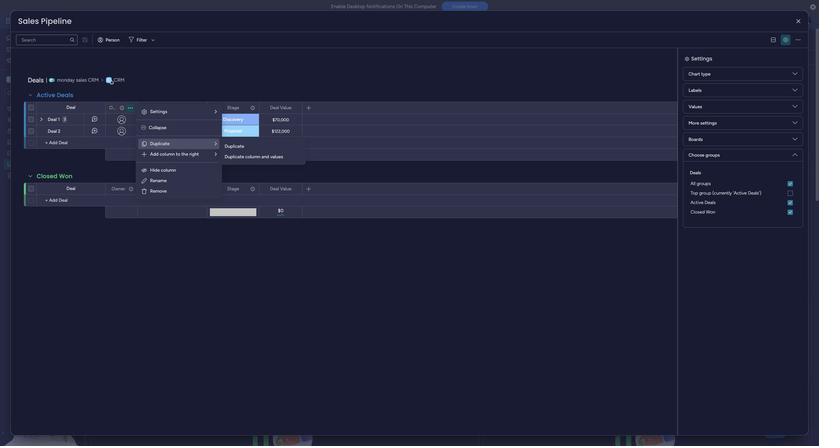 Task type: vqa. For each thing, say whether or not it's contained in the screenshot.
Switch to quick filters on the top left of page
no



Task type: locate. For each thing, give the bounding box(es) containing it.
more dots image
[[796, 37, 801, 42], [799, 164, 804, 169]]

deals element up 'active
[[689, 179, 798, 188]]

1 vertical spatial stage
[[227, 186, 239, 192]]

1 vertical spatial dapulse dropdown down arrow image
[[793, 150, 798, 157]]

hide column
[[150, 167, 176, 173]]

leads
[[15, 117, 27, 122]]

1 vertical spatial svg image
[[145, 128, 151, 134]]

1 deals group from the top
[[689, 169, 798, 217]]

1 vertical spatial sum
[[277, 213, 285, 217]]

1 horizontal spatial active deals
[[691, 200, 716, 205]]

2 value from the top
[[280, 186, 292, 192]]

deals element containing top group (currently 'active deals')
[[689, 188, 798, 198]]

1 horizontal spatial closed won
[[691, 209, 716, 215]]

column information image for active deals
[[250, 105, 255, 110]]

sales left filter popup button
[[98, 32, 126, 46]]

value
[[280, 105, 292, 110], [280, 186, 292, 192]]

groups
[[706, 152, 720, 158], [697, 181, 711, 186]]

collapse
[[149, 125, 166, 131]]

deals group containing active deals
[[689, 198, 798, 217]]

$192,000 up proposal
[[159, 97, 260, 126]]

1 vertical spatial settings
[[150, 109, 167, 114]]

2 options image from the left
[[293, 183, 298, 194]]

column information image
[[250, 105, 255, 110], [129, 186, 134, 192], [250, 186, 255, 192]]

1 vertical spatial active
[[37, 91, 55, 99]]

$0
[[437, 97, 466, 126], [679, 97, 708, 126], [278, 208, 284, 214]]

0 vertical spatial value
[[280, 105, 292, 110]]

active deals inside active deals option
[[691, 200, 716, 205]]

2 horizontal spatial active
[[691, 200, 704, 205]]

column left to
[[160, 151, 175, 157]]

sum
[[277, 155, 285, 160], [277, 213, 285, 217]]

1 vertical spatial closed won
[[691, 209, 716, 215]]

1 vertical spatial owner field
[[110, 185, 127, 193]]

+ Add Deal text field
[[40, 197, 102, 204]]

list arrow image for duplicate column and values
[[215, 110, 217, 114]]

deals up all on the top
[[690, 170, 701, 176]]

1 vertical spatial sales
[[76, 77, 87, 83]]

deals group containing deals
[[689, 169, 798, 217]]

0 vertical spatial closed won
[[37, 172, 73, 180]]

revenue
[[179, 73, 204, 82]]

0 vertical spatial active
[[101, 73, 119, 82]]

share button
[[766, 34, 793, 44]]

1 vertical spatial contacts
[[15, 128, 34, 133]]

1 horizontal spatial $0
[[437, 97, 466, 126]]

sales inside banner
[[98, 32, 126, 46]]

deals up leads
[[15, 106, 27, 111]]

enable
[[331, 4, 346, 9], [453, 4, 466, 9]]

2 dapulse dropdown down arrow image from the top
[[793, 104, 798, 111]]

value up $70,000
[[280, 105, 292, 110]]

enable left desktop
[[331, 4, 346, 9]]

lily
[[154, 128, 161, 134]]

1 horizontal spatial $192,000
[[271, 150, 291, 156]]

deal value
[[270, 105, 292, 110], [270, 186, 292, 192]]

2 dapulse dropdown down arrow image from the top
[[793, 150, 798, 157]]

active down top
[[691, 200, 704, 205]]

deals group
[[689, 169, 798, 217], [689, 198, 798, 217]]

deals element
[[689, 179, 798, 188], [689, 188, 798, 198]]

active deals down group
[[691, 200, 716, 205]]

svg image inside lily smith "element"
[[145, 128, 151, 134]]

owner for column information image
[[109, 105, 123, 110]]

1 horizontal spatial c
[[107, 78, 110, 82]]

2 svg image from the top
[[145, 128, 151, 134]]

2 deals element from the top
[[689, 188, 798, 198]]

0 horizontal spatial enable
[[331, 4, 346, 9]]

0 vertical spatial settings
[[692, 55, 713, 62]]

Active Deals field
[[35, 91, 75, 99]]

0 vertical spatial contacts field
[[161, 104, 183, 111]]

1 vertical spatial contacts field
[[161, 185, 183, 193]]

person button
[[95, 35, 124, 45]]

0 horizontal spatial active
[[37, 91, 55, 99]]

1 vertical spatial stage field
[[226, 185, 241, 193]]

v2 collapse column outline image
[[141, 125, 146, 131]]

1 stage from the top
[[227, 105, 239, 110]]

help
[[769, 430, 781, 436]]

active
[[101, 73, 119, 82], [37, 91, 55, 99], [691, 200, 704, 205]]

0 horizontal spatial settings
[[150, 109, 167, 114]]

0 vertical spatial chart
[[689, 71, 700, 77]]

sales up filter dashboard by text search field at the left top
[[53, 17, 66, 25]]

owner left settings image at left top
[[109, 105, 123, 110]]

svg image inside alex green 'element'
[[145, 116, 151, 123]]

contacts up green
[[163, 105, 182, 110]]

won down group
[[706, 209, 716, 215]]

value up '$0 sum'
[[280, 186, 292, 192]]

all
[[691, 181, 696, 186]]

svg image left lily on the left top
[[145, 128, 151, 134]]

$192,000
[[159, 97, 260, 126], [271, 150, 291, 156]]

1 horizontal spatial options image
[[293, 183, 298, 194]]

list arrow image for add column to the right
[[215, 142, 217, 146]]

monday up home button
[[29, 17, 52, 25]]

owner down funnel chart
[[112, 186, 125, 192]]

1 vertical spatial more dots image
[[799, 164, 804, 169]]

sales pipeline
[[18, 16, 72, 26]]

1 vertical spatial closed
[[691, 209, 705, 215]]

2 vertical spatial contacts
[[163, 186, 182, 192]]

2 sum from the top
[[277, 213, 285, 217]]

sum inside $192,000 sum
[[277, 155, 285, 160]]

deal up 3 button
[[66, 105, 75, 110]]

closed right getting
[[37, 172, 57, 180]]

and
[[262, 154, 269, 160]]

None search field
[[16, 35, 78, 45]]

1 horizontal spatial monday
[[57, 77, 75, 83]]

deals inside 'list box'
[[15, 106, 27, 111]]

|
[[46, 77, 47, 83]]

0 vertical spatial sales
[[18, 16, 39, 26]]

deals up the 3
[[57, 91, 73, 99]]

1 svg image from the top
[[145, 116, 151, 123]]

column left the and
[[245, 154, 261, 160]]

deal value field up $70,000
[[268, 104, 293, 111]]

0 horizontal spatial options image
[[250, 183, 254, 194]]

deal value up $70,000
[[270, 105, 292, 110]]

Sales Pipeline field
[[16, 16, 73, 26]]

deal up $70,000
[[270, 105, 279, 110]]

stage for second stage field from the top
[[227, 186, 239, 192]]

my work button
[[4, 44, 70, 54]]

0 vertical spatial more dots image
[[796, 37, 801, 42]]

0 horizontal spatial $192,000
[[159, 97, 260, 126]]

active inside field
[[37, 91, 55, 99]]

1 vertical spatial deal value field
[[268, 185, 293, 193]]

owner for closed won's column information icon
[[112, 186, 125, 192]]

0 vertical spatial contacts
[[163, 105, 182, 110]]

0 horizontal spatial chart
[[122, 162, 139, 171]]

active deals inside active deals field
[[37, 91, 73, 99]]

pipeline
[[41, 16, 72, 26]]

deals element up closed won option
[[689, 188, 798, 198]]

0 vertical spatial dapulse dropdown down arrow image
[[793, 88, 798, 95]]

options image
[[128, 102, 133, 113], [250, 102, 254, 113], [293, 102, 298, 113], [128, 183, 133, 194]]

this
[[404, 4, 413, 9]]

3 dapulse dropdown down arrow image from the top
[[793, 120, 798, 128]]

3
[[64, 117, 66, 122]]

0 vertical spatial stage
[[227, 105, 239, 110]]

deals
[[28, 76, 44, 84], [57, 91, 73, 99], [15, 106, 27, 111], [690, 170, 701, 176], [705, 200, 716, 205]]

deal value field up '$0 sum'
[[268, 185, 293, 193]]

settings
[[692, 55, 713, 62], [150, 109, 167, 114]]

activities
[[15, 150, 35, 156]]

won inside field
[[59, 172, 73, 180]]

groups inside the deals element
[[697, 181, 711, 186]]

1 options image from the left
[[250, 183, 254, 194]]

0 vertical spatial groups
[[706, 152, 720, 158]]

won up + add deal text field
[[59, 172, 73, 180]]

lottie animation image
[[0, 380, 83, 446]]

groups right 'choose'
[[706, 152, 720, 158]]

chart
[[689, 71, 700, 77], [122, 162, 139, 171]]

closed down top
[[691, 209, 705, 215]]

1 vertical spatial sales
[[98, 32, 126, 46]]

crm inside 'workspace selection' element
[[15, 76, 27, 82]]

1 vertical spatial groups
[[697, 181, 711, 186]]

contacts field down "rename"
[[161, 185, 183, 193]]

enable desktop notifications on this computer
[[331, 4, 437, 9]]

list box
[[0, 102, 83, 269]]

v2 funnel image
[[146, 164, 150, 169]]

stage for first stage field from the top of the page
[[227, 105, 239, 110]]

c inside icon
[[107, 78, 110, 82]]

the
[[181, 151, 188, 157]]

sum for $0
[[277, 213, 285, 217]]

closed won inside option
[[691, 209, 716, 215]]

dapulse dropdown down arrow image for values
[[793, 104, 798, 111]]

1 vertical spatial value
[[280, 186, 292, 192]]

Stage field
[[226, 104, 241, 111], [226, 185, 241, 193]]

1 vertical spatial $192,000
[[271, 150, 291, 156]]

chart left type
[[689, 71, 700, 77]]

monday sales crm
[[29, 17, 79, 25], [57, 77, 99, 83]]

0 horizontal spatial closed won
[[37, 172, 73, 180]]

0 vertical spatial deal value field
[[268, 104, 293, 111]]

1 vertical spatial monday sales crm
[[57, 77, 99, 83]]

0 vertical spatial $192,000
[[159, 97, 260, 126]]

2 horizontal spatial $0
[[679, 97, 708, 126]]

contacts up accounts
[[15, 128, 34, 133]]

option
[[0, 103, 83, 104]]

$192,000 for $192,000
[[159, 97, 260, 126]]

sales for sales pipeline
[[18, 16, 39, 26]]

1 horizontal spatial won
[[706, 209, 716, 215]]

1 horizontal spatial settings
[[692, 55, 713, 62]]

settings up alex
[[150, 109, 167, 114]]

enable left the now!
[[453, 4, 466, 9]]

1 horizontal spatial active
[[101, 73, 119, 82]]

0 horizontal spatial c
[[8, 77, 11, 82]]

labels
[[689, 88, 702, 93]]

groups for all groups
[[697, 181, 711, 186]]

dapulse dropdown down arrow image for labels
[[793, 88, 798, 95]]

deals down group
[[705, 200, 716, 205]]

search image
[[70, 37, 75, 43]]

svg image down settings image at left top
[[145, 116, 151, 123]]

c for workspace icon
[[107, 78, 110, 82]]

closed won down group
[[691, 209, 716, 215]]

owner field down workspace icon
[[108, 104, 123, 111]]

closed inside option
[[691, 209, 705, 215]]

deals
[[121, 73, 137, 82]]

list arrow image
[[215, 110, 217, 114], [215, 142, 217, 146], [215, 152, 217, 157]]

won inside option
[[706, 209, 716, 215]]

sales left workspace icon
[[76, 77, 87, 83]]

funnel
[[101, 162, 121, 171]]

crm right workspace icon
[[114, 77, 125, 83]]

workspace selection element
[[6, 76, 28, 84]]

column information image for closed won
[[129, 186, 134, 192]]

c
[[8, 77, 11, 82], [107, 78, 110, 82]]

Contacts field
[[161, 104, 183, 111], [161, 185, 183, 193]]

closed for closed won field at the left of the page
[[37, 172, 57, 180]]

1 horizontal spatial sales
[[76, 77, 87, 83]]

4 dapulse dropdown down arrow image from the top
[[793, 137, 798, 144]]

dapulse dropdown down arrow image for more settings
[[793, 120, 798, 128]]

0 vertical spatial deal value
[[270, 105, 292, 110]]

svg image
[[145, 116, 151, 123], [145, 128, 151, 134]]

$192,000 right the and
[[271, 150, 291, 156]]

2 vertical spatial list arrow image
[[215, 152, 217, 157]]

Closed Won field
[[35, 172, 74, 181]]

top group (currently 'active deals')
[[691, 190, 762, 196]]

1 deals element from the top
[[689, 179, 798, 188]]

active deals option
[[689, 198, 798, 207]]

sales dashboard
[[98, 32, 186, 46]]

home button
[[4, 33, 70, 43]]

c left deals
[[107, 78, 110, 82]]

c inside image
[[8, 77, 11, 82]]

monday sales crm up active deals field
[[57, 77, 99, 83]]

active left deals
[[101, 73, 119, 82]]

column for to
[[160, 151, 175, 157]]

contacts down "rename"
[[163, 186, 182, 192]]

column
[[160, 151, 175, 157], [245, 154, 261, 160], [161, 167, 176, 173]]

settings up chart type
[[692, 55, 713, 62]]

deal up '$0 sum'
[[270, 186, 279, 192]]

0 vertical spatial sales
[[53, 17, 66, 25]]

c for workspace image in the left of the page
[[8, 77, 11, 82]]

0 vertical spatial monday sales crm
[[29, 17, 79, 25]]

deals left |
[[28, 76, 44, 84]]

deal
[[66, 105, 75, 110], [270, 105, 279, 110], [48, 117, 57, 122], [48, 129, 57, 134], [66, 186, 75, 191], [270, 186, 279, 192]]

values
[[689, 104, 702, 109]]

value for 2nd the deal value field from the top of the page
[[280, 186, 292, 192]]

select product image
[[6, 18, 12, 24]]

more
[[689, 120, 699, 126]]

0 horizontal spatial sales
[[53, 17, 66, 25]]

discovery
[[223, 117, 243, 122]]

0 vertical spatial won
[[59, 172, 73, 180]]

1 vertical spatial list arrow image
[[215, 142, 217, 146]]

won
[[59, 172, 73, 180], [706, 209, 716, 215]]

1 vertical spatial deal value
[[270, 186, 292, 192]]

$0 sum
[[277, 208, 285, 217]]

1 vertical spatial owner
[[112, 186, 125, 192]]

stage
[[227, 105, 239, 110], [227, 186, 239, 192]]

2 list arrow image from the top
[[215, 142, 217, 146]]

Deal Value field
[[268, 104, 293, 111], [268, 185, 293, 193]]

1 vertical spatial active deals
[[691, 200, 716, 205]]

enable now!
[[453, 4, 478, 9]]

chart left hide column icon
[[122, 162, 139, 171]]

1 list arrow image from the top
[[215, 110, 217, 114]]

owner field down funnel chart
[[110, 185, 127, 193]]

monday sales crm up filter dashboard by text search field at the left top
[[29, 17, 79, 25]]

0 horizontal spatial closed
[[37, 172, 57, 180]]

forecasted
[[144, 73, 177, 82]]

deal left 1 at the top left
[[48, 117, 57, 122]]

sales
[[53, 17, 66, 25], [76, 77, 87, 83]]

0 vertical spatial monday
[[29, 17, 52, 25]]

alex green
[[154, 117, 176, 122]]

2 stage from the top
[[227, 186, 239, 192]]

column information image
[[119, 105, 125, 110]]

1 horizontal spatial chart
[[689, 71, 700, 77]]

2 deal value from the top
[[270, 186, 292, 192]]

Owner field
[[108, 104, 123, 111], [110, 185, 127, 193]]

type
[[701, 71, 711, 77]]

active deals
[[37, 91, 73, 99], [691, 200, 716, 205]]

closed won up + add deal text field
[[37, 172, 73, 180]]

active inside option
[[691, 200, 704, 205]]

0 vertical spatial active deals
[[37, 91, 73, 99]]

deal value up '$0 sum'
[[270, 186, 292, 192]]

dapulse dropdown down arrow image
[[793, 71, 798, 79], [793, 104, 798, 111], [793, 120, 798, 128], [793, 137, 798, 144]]

dapulse dropdown down arrow image for chart type
[[793, 71, 798, 79]]

0 vertical spatial owner
[[109, 105, 123, 110]]

active deals for active deals field
[[37, 91, 73, 99]]

contacts
[[163, 105, 182, 110], [15, 128, 34, 133], [163, 186, 182, 192]]

active deals down |
[[37, 91, 73, 99]]

menu
[[136, 104, 222, 199]]

1 vertical spatial won
[[706, 209, 716, 215]]

menu containing settings
[[136, 104, 222, 199]]

boards
[[689, 137, 703, 142]]

0 vertical spatial closed
[[37, 172, 57, 180]]

1 horizontal spatial sales
[[98, 32, 126, 46]]

0 horizontal spatial active deals
[[37, 91, 73, 99]]

0 vertical spatial svg image
[[145, 116, 151, 123]]

1 horizontal spatial enable
[[453, 4, 466, 9]]

crm right workspace image in the left of the page
[[15, 76, 27, 82]]

1 sum from the top
[[277, 155, 285, 160]]

top
[[691, 190, 698, 196]]

person
[[106, 37, 120, 43]]

2 contacts field from the top
[[161, 185, 183, 193]]

enable inside enable now! button
[[453, 4, 466, 9]]

v2 settings line image
[[784, 37, 788, 42]]

2 deals group from the top
[[689, 198, 798, 217]]

monday up active deals field
[[57, 77, 75, 83]]

choose
[[689, 152, 705, 158]]

chart type
[[689, 71, 711, 77]]

c down mass email tracking image
[[8, 77, 11, 82]]

closed won inside field
[[37, 172, 73, 180]]

smith
[[162, 128, 174, 134]]

closed inside field
[[37, 172, 57, 180]]

1 deal value field from the top
[[268, 104, 293, 111]]

sales dashboard banner
[[87, 29, 816, 65]]

3 button
[[62, 114, 67, 125]]

groups up group
[[697, 181, 711, 186]]

duplicate image
[[141, 141, 148, 147]]

deals inside option
[[705, 200, 716, 205]]

enable now! button
[[442, 2, 488, 12]]

1 dapulse dropdown down arrow image from the top
[[793, 88, 798, 95]]

2 vertical spatial active
[[691, 200, 704, 205]]

dapulse dropdown down arrow image
[[793, 88, 798, 95], [793, 150, 798, 157]]

1 horizontal spatial closed
[[691, 209, 705, 215]]

1 value from the top
[[280, 105, 292, 110]]

0 vertical spatial sum
[[277, 155, 285, 160]]

0 vertical spatial stage field
[[226, 104, 241, 111]]

$0 inside '$0 sum'
[[278, 208, 284, 214]]

contacts field up green
[[161, 104, 183, 111]]

active down |
[[37, 91, 55, 99]]

options image
[[250, 183, 254, 194], [293, 183, 298, 194]]

0 vertical spatial list arrow image
[[215, 110, 217, 114]]

mass email tracking image
[[6, 57, 12, 64]]

0 horizontal spatial $0
[[278, 208, 284, 214]]

0 horizontal spatial sales
[[18, 16, 39, 26]]

1 dapulse dropdown down arrow image from the top
[[793, 71, 798, 79]]

sales
[[18, 16, 39, 26], [98, 32, 126, 46]]

sales up the home
[[18, 16, 39, 26]]

0 horizontal spatial won
[[59, 172, 73, 180]]

crm
[[67, 17, 79, 25], [15, 76, 27, 82], [88, 77, 99, 83], [114, 77, 125, 83]]

deals inside field
[[57, 91, 73, 99]]



Task type: describe. For each thing, give the bounding box(es) containing it.
active for active deals field
[[37, 91, 55, 99]]

deal 1
[[48, 117, 60, 122]]

filter button
[[126, 35, 157, 45]]

crm left workspace icon
[[88, 77, 99, 83]]

contacts for second contacts field from the top
[[163, 186, 182, 192]]

duplicate inside menu
[[150, 141, 170, 147]]

more settings
[[689, 120, 717, 126]]

deal 2
[[48, 129, 60, 134]]

sum for $192,000
[[277, 155, 285, 160]]

won for closed won field at the left of the page
[[59, 172, 73, 180]]

1 vertical spatial monday
[[57, 77, 75, 83]]

v2 split view image
[[771, 37, 776, 42]]

'active
[[733, 190, 747, 196]]

+ Add Deal text field
[[40, 139, 102, 147]]

value for first the deal value field
[[280, 105, 292, 110]]

public dashboard image
[[7, 161, 13, 167]]

computer
[[414, 4, 437, 9]]

lottie animation element
[[0, 380, 83, 446]]

list box containing deals
[[0, 102, 83, 269]]

filter
[[137, 37, 147, 43]]

hide column image
[[141, 167, 148, 174]]

getting started
[[15, 172, 48, 178]]

won for closed won option
[[706, 209, 716, 215]]

sales for sales dashboard
[[98, 32, 126, 46]]

to
[[176, 151, 180, 157]]

add
[[150, 151, 159, 157]]

crm up search icon
[[67, 17, 79, 25]]

options image for column information image
[[128, 102, 133, 113]]

remove image
[[141, 188, 148, 195]]

contacts inside 'list box'
[[15, 128, 34, 133]]

$70,000
[[273, 117, 289, 122]]

groups for choose groups
[[706, 152, 720, 158]]

started
[[32, 172, 48, 178]]

Search in workspace field
[[14, 90, 55, 97]]

proposal
[[224, 128, 242, 134]]

help button
[[764, 428, 787, 438]]

closed won for closed won option
[[691, 209, 716, 215]]

dapulse dropdown down arrow image for choose groups
[[793, 150, 798, 157]]

workspace image
[[6, 76, 13, 83]]

now!
[[467, 4, 478, 9]]

getting
[[15, 172, 31, 178]]

(currently
[[713, 190, 732, 196]]

on
[[396, 4, 403, 9]]

active for active deals option
[[691, 200, 704, 205]]

closed won option
[[689, 207, 798, 217]]

my work
[[14, 46, 32, 52]]

alex green element
[[142, 116, 179, 124]]

Sales Dashboard field
[[97, 32, 187, 46]]

settings image
[[141, 109, 148, 115]]

rename image
[[141, 178, 148, 184]]

hide
[[150, 167, 160, 173]]

options image for closed won's column information icon
[[128, 183, 133, 194]]

more dots image
[[799, 75, 804, 80]]

alex
[[154, 117, 163, 122]]

dapulse close image
[[811, 4, 816, 10]]

$192,000 for $192,000 sum
[[271, 150, 291, 156]]

2
[[58, 129, 60, 134]]

rename
[[150, 178, 167, 184]]

green
[[164, 117, 176, 122]]

svg image for lily
[[145, 128, 151, 134]]

column for and
[[245, 154, 261, 160]]

group
[[700, 190, 712, 196]]

duplicate column and values
[[225, 154, 283, 160]]

christina overa image
[[801, 16, 812, 26]]

deals heading
[[690, 169, 701, 176]]

1 contacts field from the top
[[161, 104, 183, 111]]

column right hide
[[161, 167, 176, 173]]

add column to the right
[[150, 151, 199, 157]]

share
[[778, 36, 790, 42]]

deals element containing all groups
[[689, 179, 798, 188]]

$192,000 sum
[[271, 150, 291, 160]]

values
[[270, 154, 283, 160]]

choose groups
[[689, 152, 720, 158]]

all groups
[[691, 181, 711, 186]]

active deals - forecasted revenue
[[101, 73, 204, 82]]

notifications
[[367, 4, 395, 9]]

0 horizontal spatial monday
[[29, 17, 52, 25]]

work
[[22, 46, 32, 52]]

closed for closed won option
[[691, 209, 705, 215]]

2 stage field from the top
[[226, 185, 241, 193]]

deal left 2
[[48, 129, 57, 134]]

desktop
[[347, 4, 365, 9]]

add column to the right image
[[141, 151, 148, 158]]

deals')
[[748, 190, 762, 196]]

2 deal value field from the top
[[268, 185, 293, 193]]

Filter dashboard by text search field
[[195, 52, 257, 63]]

settings inside menu
[[150, 109, 167, 114]]

dashboard
[[128, 32, 186, 46]]

dapulse dropdown down arrow image for boards
[[793, 137, 798, 144]]

1
[[58, 117, 60, 122]]

remove
[[150, 188, 167, 194]]

0 vertical spatial owner field
[[108, 104, 123, 111]]

enable for enable desktop notifications on this computer
[[331, 4, 346, 9]]

funnel chart
[[101, 162, 139, 171]]

lily smith
[[154, 128, 174, 134]]

1 vertical spatial chart
[[122, 162, 139, 171]]

enable for enable now!
[[453, 4, 466, 9]]

home
[[15, 35, 28, 41]]

dapulse x slim image
[[797, 19, 801, 24]]

3 list arrow image from the top
[[215, 152, 217, 157]]

right
[[189, 151, 199, 157]]

1 stage field from the top
[[226, 104, 241, 111]]

options image for active deals's column information icon
[[250, 102, 254, 113]]

-
[[139, 73, 142, 82]]

lily smith element
[[142, 127, 177, 135]]

deal up + add deal text field
[[66, 186, 75, 191]]

$122,000
[[272, 129, 290, 134]]

closed won for closed won field at the left of the page
[[37, 172, 73, 180]]

active deals for active deals option
[[691, 200, 716, 205]]

contacts for second contacts field from the bottom of the page
[[163, 105, 182, 110]]

svg image for alex
[[145, 116, 151, 123]]

accounts
[[15, 139, 35, 145]]

my
[[14, 46, 21, 52]]

Filter dashboard by text search field
[[16, 35, 78, 45]]

1 deal value from the top
[[270, 105, 292, 110]]

public board image
[[7, 172, 13, 178]]

workspace image
[[106, 77, 112, 83]]

settings
[[701, 120, 717, 126]]

arrow down image
[[149, 36, 157, 44]]



